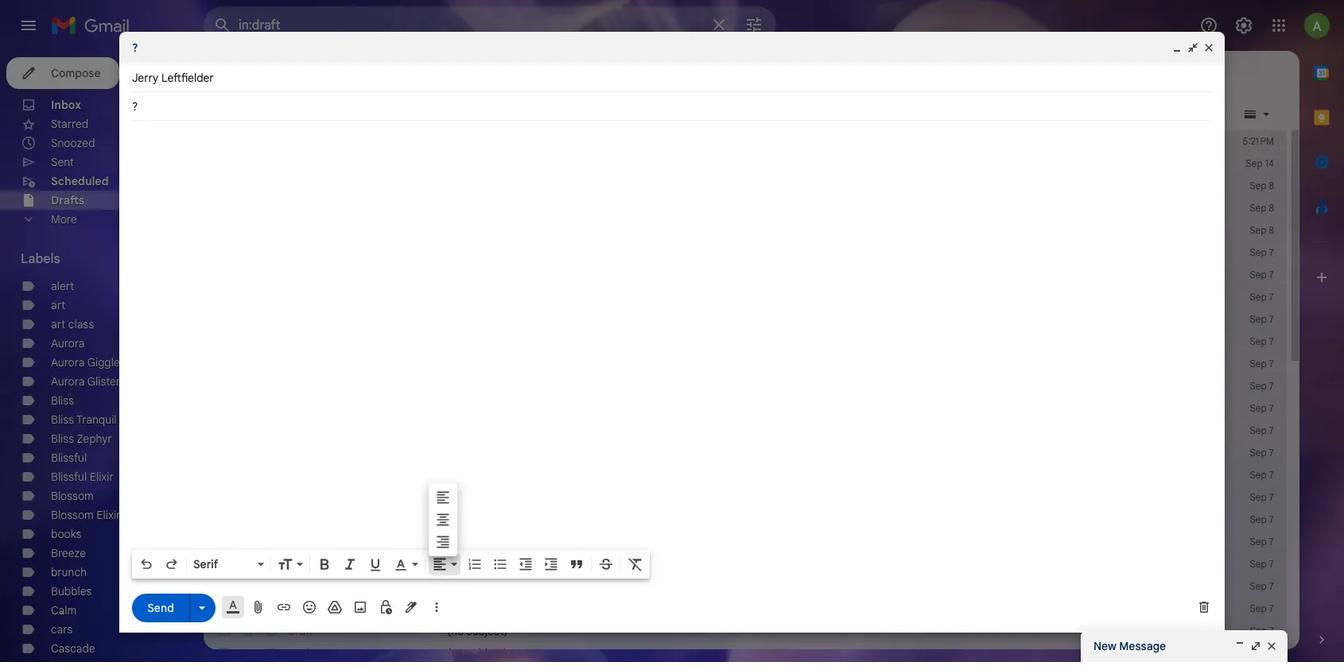Task type: describe. For each thing, give the bounding box(es) containing it.
i
[[994, 224, 997, 238]]

alert art art class aurora aurora giggles aurora glisten bliss bliss tranquil bliss zephyr blissful blissful elixir blossom blossom elixir books breeze brunch bubbles calm cars cascade
[[51, 279, 125, 656]]

insert photo image
[[352, 600, 368, 616]]

up
[[1270, 224, 1283, 238]]

sent
[[51, 155, 74, 169]]

subject) for (no subject) link corresponding to third row from the bottom
[[467, 580, 508, 594]]

gift
[[447, 558, 465, 572]]

starred link
[[51, 117, 89, 131]]

4 sep 7 from the top
[[1250, 313, 1275, 325]]

7 7 from the top
[[1270, 380, 1275, 392]]

cars
[[51, 623, 73, 637]]

bubbles
[[51, 585, 92, 599]]

1 the from the left
[[712, 224, 729, 238]]

greetings link
[[447, 512, 1200, 528]]

class
[[68, 317, 94, 332]]

1 8 from the top
[[1269, 180, 1275, 192]]

tranquil
[[76, 413, 117, 427]]

10 7 from the top
[[1270, 447, 1275, 459]]

3 bliss from the top
[[51, 432, 74, 446]]

message
[[1120, 640, 1167, 654]]

update
[[658, 224, 693, 238]]

1 to from the left
[[1040, 224, 1050, 238]]

bliss zephyr link
[[51, 432, 112, 446]]

draft for third row from the bottom
[[288, 580, 313, 594]]

art link
[[51, 298, 65, 313]]

older image
[[1211, 107, 1227, 123]]

1 sep 8 row from the top
[[204, 175, 1287, 197]]

subject) for (no subject) link associated with 1st row
[[467, 535, 508, 550]]

progress,
[[922, 224, 970, 238]]

sep inside greetings row
[[1250, 514, 1267, 526]]

calm
[[51, 604, 77, 618]]

serif
[[193, 558, 218, 572]]

beach
[[447, 469, 479, 483]]

1 sep 7 from the top
[[1250, 247, 1275, 259]]

giggles
[[87, 356, 125, 370]]

18 sep 7 from the top
[[1250, 625, 1275, 637]]

draft for 1st row from the bottom
[[288, 647, 313, 661]]

alert link
[[51, 279, 74, 294]]

2 art from the top
[[51, 317, 65, 332]]

1 7 from the top
[[1270, 247, 1275, 259]]

noah,
[[563, 224, 592, 238]]

catch
[[1239, 224, 1267, 238]]

1 aurora from the top
[[51, 337, 85, 351]]

? dialog
[[119, 32, 1225, 633]]

clear search image
[[703, 9, 735, 41]]

draft for 1st row
[[288, 535, 313, 550]]

(no subject) row
[[204, 487, 1287, 509]]

beach row
[[204, 465, 1287, 487]]

more button
[[0, 210, 191, 229]]

scheduled link
[[51, 174, 109, 189]]

(no subject) for (no subject) link corresponding to third row from the bottom
[[447, 580, 508, 594]]

indent more ‪(⌘])‬ image
[[543, 557, 559, 573]]

quote ‪(⌘⇧9)‬ image
[[569, 557, 585, 573]]

significant
[[867, 224, 919, 238]]

snoozed
[[51, 136, 95, 150]]

14
[[1266, 158, 1275, 169]]

14 sep 7 from the top
[[1250, 536, 1275, 548]]

6 sep 7 row from the top
[[204, 353, 1287, 376]]

sep 14 row
[[204, 153, 1287, 175]]

1 sep 8 from the top
[[1250, 180, 1275, 192]]

hi
[[549, 224, 560, 238]]

1 row from the top
[[204, 532, 1287, 554]]

compose button
[[6, 57, 120, 89]]

1 (no subject) link from the top
[[447, 490, 1200, 506]]

glisten
[[87, 375, 122, 389]]

(no subject) for (no subject) link associated with 1st row
[[447, 535, 508, 550]]

insert link ‪(⌘k)‬ image
[[276, 600, 292, 616]]

aurora glisten link
[[51, 375, 122, 389]]

7 inside beach row
[[1270, 469, 1275, 481]]

underline ‪(⌘u)‬ image
[[368, 558, 384, 574]]

blossom elixir link
[[51, 508, 120, 523]]

sep inside "row"
[[1246, 158, 1263, 169]]

aurora giggles link
[[51, 356, 125, 370]]

(no subject) link for 1st row
[[447, 535, 1200, 551]]

(no for 1st row from the bottom's (no subject) link
[[447, 647, 464, 661]]

blossom link
[[51, 489, 94, 504]]

calm link
[[51, 604, 77, 618]]

2 sep 8 row from the top
[[204, 197, 1287, 220]]

2 to from the left
[[1337, 224, 1345, 238]]

hi noah, just a quick update on the project. we've made some significant progress, and i wanted to share the latest developments. let's catch up tomorrow to
[[549, 224, 1345, 238]]

beach link
[[447, 468, 1200, 484]]

1 (no subject) from the top
[[447, 491, 508, 505]]

bubbles link
[[51, 585, 92, 599]]

toggle confidential mode image
[[378, 600, 394, 616]]

starred
[[51, 117, 89, 131]]

cascade link
[[51, 642, 95, 656]]

close image
[[1266, 641, 1279, 653]]

leftfielder
[[161, 71, 214, 85]]

not important switch for fourth row from the bottom
[[264, 557, 280, 573]]

8 inside 'hi noah, just a quick update on the project. we've made some significant progress, and i wanted to share the latest developments. let's catch up tomorrow to' 'row'
[[1269, 224, 1275, 236]]

labels
[[21, 251, 60, 267]]

zephyr
[[77, 432, 112, 446]]

cars link
[[51, 623, 73, 637]]

toggle split pane mode image
[[1243, 107, 1259, 123]]

numbered list ‪(⌘⇧7)‬ image
[[467, 557, 483, 573]]

art class link
[[51, 317, 94, 332]]

sep 7 inside (no subject) row
[[1250, 492, 1275, 504]]

search mail image
[[208, 11, 237, 40]]

hi noah, just a quick update on the project. we've made some significant progress, and i wanted to share the latest developments. let's catch up tomorrow to cell
[[549, 224, 1345, 238]]

not important switch for draft row
[[264, 602, 280, 617]]

draft for draft row
[[288, 602, 313, 617]]

a
[[619, 224, 625, 238]]

main menu image
[[19, 16, 38, 35]]

2 bliss from the top
[[51, 413, 74, 427]]

3 row from the top
[[204, 576, 1287, 598]]

2 8 from the top
[[1269, 202, 1275, 214]]

1 art from the top
[[51, 298, 65, 313]]

sep inside 'hi noah, just a quick update on the project. we've made some significant progress, and i wanted to share the latest developments. let's catch up tomorrow to' 'row'
[[1250, 224, 1267, 236]]

5 row from the top
[[204, 643, 1287, 663]]

main content containing hi noah, just a quick update on the project. we've made some significant progress, and i wanted to share the latest developments. let's catch up tomorrow to
[[204, 51, 1345, 663]]

and
[[972, 224, 992, 238]]

inbox starred snoozed sent scheduled
[[51, 98, 109, 189]]

subject) inside (no subject) row
[[467, 491, 508, 505]]

advanced search options image
[[738, 9, 770, 41]]

wanted
[[1000, 224, 1037, 238]]

redo ‪(⌘y)‬ image
[[164, 557, 180, 573]]

minimize image
[[1171, 41, 1184, 54]]

bold ‪(⌘b)‬ image
[[317, 557, 333, 573]]

let's
[[1212, 224, 1236, 238]]

Message Body text field
[[132, 129, 1213, 546]]

labels heading
[[21, 251, 169, 267]]

0 vertical spatial elixir
[[90, 470, 114, 485]]

latest
[[1104, 224, 1132, 238]]

remove formatting ‪(⌘\)‬ image
[[628, 557, 644, 573]]

more send options image
[[194, 600, 210, 616]]

5:21 pm
[[1243, 135, 1275, 147]]

sep inside (no subject) row
[[1250, 492, 1267, 504]]

sep 14
[[1246, 158, 1275, 169]]

drafts
[[51, 193, 84, 208]]

brunch
[[51, 566, 87, 580]]

(no for (no subject) link associated with 1st row
[[447, 535, 464, 550]]

quick
[[628, 224, 655, 238]]

attach files image
[[251, 600, 267, 616]]

blissful link
[[51, 451, 87, 465]]

(no subject) for 1st row from the bottom's (no subject) link
[[447, 647, 508, 661]]

sep 8 inside 'hi noah, just a quick update on the project. we've made some significant progress, and i wanted to share the latest developments. let's catch up tomorrow to' 'row'
[[1250, 224, 1275, 236]]

7 inside greetings row
[[1270, 514, 1275, 526]]

4 7 from the top
[[1270, 313, 1275, 325]]

insert emoji ‪(⌘⇧2)‬ image
[[302, 600, 317, 616]]

new
[[1094, 640, 1117, 654]]

1 sep 7 row from the top
[[204, 242, 1287, 264]]

16 7 from the top
[[1270, 581, 1275, 593]]

send button
[[132, 594, 189, 623]]

15 7 from the top
[[1270, 559, 1275, 570]]

bulleted list ‪(⌘⇧8)‬ image
[[493, 557, 508, 573]]

2 the from the left
[[1084, 224, 1101, 238]]

3 7 from the top
[[1270, 291, 1275, 303]]

3 sep 7 row from the top
[[204, 286, 1287, 309]]

15 sep 7 from the top
[[1250, 559, 1275, 570]]

(no for (no subject) link related to second row from the bottom
[[447, 625, 464, 639]]

formatting options toolbar
[[132, 551, 650, 579]]



Task type: locate. For each thing, give the bounding box(es) containing it.
11 7 from the top
[[1270, 469, 1275, 481]]

art down alert
[[51, 298, 65, 313]]

(no
[[447, 491, 464, 505], [447, 535, 464, 550], [447, 580, 464, 594], [447, 625, 464, 639], [447, 647, 464, 661]]

insert files using drive image
[[327, 600, 343, 616]]

8
[[1269, 180, 1275, 192], [1269, 202, 1275, 214], [1269, 224, 1275, 236]]

draft
[[288, 535, 313, 550], [288, 558, 313, 572], [288, 580, 313, 594], [288, 602, 313, 617], [288, 625, 313, 639], [288, 647, 313, 661]]

8 sep 7 row from the top
[[204, 398, 1287, 420]]

7 sep 7 row from the top
[[204, 376, 1287, 398]]

aurora down the aurora link
[[51, 356, 85, 370]]

1 bliss from the top
[[51, 394, 74, 408]]

sep 8 right let's
[[1250, 224, 1275, 236]]

2 vertical spatial sep 8
[[1250, 224, 1275, 236]]

(no subject) link for second row from the bottom
[[447, 624, 1200, 640]]

blissful
[[51, 451, 87, 465], [51, 470, 87, 485]]

8 up up
[[1269, 202, 1275, 214]]

2 vertical spatial aurora
[[51, 375, 85, 389]]

elixir down 'blissful elixir' link
[[97, 508, 120, 523]]

1 vertical spatial blossom
[[51, 508, 94, 523]]

jerry
[[132, 71, 159, 85]]

bliss up blissful link
[[51, 432, 74, 446]]

greetings row
[[204, 509, 1287, 532]]

7 inside draft row
[[1270, 603, 1275, 615]]

1 blossom from the top
[[51, 489, 94, 504]]

2 (no subject) link from the top
[[447, 535, 1200, 551]]

more options image
[[432, 600, 442, 616]]

0 vertical spatial art
[[51, 298, 65, 313]]

1 vertical spatial art
[[51, 317, 65, 332]]

17 7 from the top
[[1270, 603, 1275, 615]]

blissful elixir link
[[51, 470, 114, 485]]

1 vertical spatial blissful
[[51, 470, 87, 485]]

the right on
[[712, 224, 729, 238]]

10 sep 7 row from the top
[[204, 442, 1287, 465]]

3 subject) from the top
[[467, 580, 508, 594]]

refresh image
[[264, 107, 280, 123]]

subject)
[[467, 491, 508, 505], [467, 535, 508, 550], [467, 580, 508, 594], [467, 625, 508, 639], [467, 647, 508, 661]]

on
[[696, 224, 709, 238]]

4 (no subject) link from the top
[[447, 624, 1200, 640]]

books
[[51, 528, 82, 542]]

7 inside (no subject) row
[[1270, 492, 1275, 504]]

14 7 from the top
[[1270, 536, 1275, 548]]

sep 7 inside beach row
[[1250, 469, 1275, 481]]

(no subject)
[[447, 491, 508, 505], [447, 535, 508, 550], [447, 580, 508, 594], [447, 625, 508, 639], [447, 647, 508, 661]]

5 (no subject) link from the top
[[447, 646, 1200, 662]]

aurora link
[[51, 337, 85, 351]]

5 (no from the top
[[447, 647, 464, 661]]

discard draft ‪(⌘⇧d)‬ image
[[1197, 600, 1213, 616]]

2 (no subject) from the top
[[447, 535, 508, 550]]

labels navigation
[[0, 51, 204, 663]]

(no subject) for (no subject) link related to second row from the bottom
[[447, 625, 508, 639]]

?
[[132, 41, 138, 55]]

4 row from the top
[[204, 621, 1287, 643]]

gift link
[[447, 557, 1200, 573]]

4 sep 7 row from the top
[[204, 309, 1287, 331]]

sep 8 row
[[204, 175, 1287, 197], [204, 197, 1287, 220]]

10 sep 7 from the top
[[1250, 447, 1275, 459]]

9 sep 7 row from the top
[[204, 420, 1287, 442]]

aurora
[[51, 337, 85, 351], [51, 356, 85, 370], [51, 375, 85, 389]]

breeze link
[[51, 547, 86, 561]]

5 draft from the top
[[288, 625, 313, 639]]

elixir up blossom link
[[90, 470, 114, 485]]

3 aurora from the top
[[51, 375, 85, 389]]

2 draft from the top
[[288, 558, 313, 572]]

the
[[712, 224, 729, 238], [1084, 224, 1101, 238]]

0 vertical spatial blissful
[[51, 451, 87, 465]]

5 (no subject) from the top
[[447, 647, 508, 661]]

blissful down bliss zephyr link on the bottom
[[51, 451, 87, 465]]

sep
[[1246, 158, 1263, 169], [1250, 180, 1267, 192], [1250, 202, 1267, 214], [1250, 224, 1267, 236], [1250, 247, 1267, 259], [1250, 269, 1267, 281], [1250, 291, 1267, 303], [1250, 313, 1267, 325], [1250, 336, 1267, 348], [1250, 358, 1267, 370], [1250, 380, 1267, 392], [1250, 403, 1267, 415], [1250, 425, 1267, 437], [1250, 447, 1267, 459], [1250, 469, 1267, 481], [1250, 492, 1267, 504], [1250, 514, 1267, 526], [1250, 536, 1267, 548], [1250, 559, 1267, 570], [1250, 581, 1267, 593], [1250, 603, 1267, 615], [1250, 625, 1267, 637], [1250, 648, 1267, 660]]

hi noah, just a quick update on the project. we've made some significant progress, and i wanted to share the latest developments. let's catch up tomorrow to row
[[204, 220, 1345, 242]]

4 subject) from the top
[[467, 625, 508, 639]]

5 sep 7 from the top
[[1250, 336, 1275, 348]]

1 subject) from the top
[[467, 491, 508, 505]]

tomorrow
[[1286, 224, 1334, 238]]

(no subject) link for 1st row from the bottom
[[447, 646, 1200, 662]]

4 draft from the top
[[288, 602, 313, 617]]

sep 8
[[1250, 180, 1275, 192], [1250, 202, 1275, 214], [1250, 224, 1275, 236]]

5:21 pm row
[[204, 130, 1287, 153]]

blossom down blossom link
[[51, 508, 94, 523]]

5 sep 7 row from the top
[[204, 331, 1287, 353]]

insert signature image
[[403, 600, 419, 616]]

2 subject) from the top
[[467, 535, 508, 550]]

blossom
[[51, 489, 94, 504], [51, 508, 94, 523]]

1 vertical spatial 8
[[1269, 202, 1275, 214]]

indent less ‪(⌘[)‬ image
[[518, 557, 534, 573]]

3 (no subject) from the top
[[447, 580, 508, 594]]

0 vertical spatial aurora
[[51, 337, 85, 351]]

Subject field
[[132, 99, 1213, 115]]

sep 7 inside greetings row
[[1250, 514, 1275, 526]]

cascade
[[51, 642, 95, 656]]

sep inside draft row
[[1250, 603, 1267, 615]]

1 vertical spatial bliss
[[51, 413, 74, 427]]

bliss link
[[51, 394, 74, 408]]

2 blossom from the top
[[51, 508, 94, 523]]

brunch link
[[51, 566, 87, 580]]

not important switch inside draft row
[[264, 602, 280, 617]]

6 sep 7 from the top
[[1250, 358, 1275, 370]]

main content
[[204, 51, 1345, 663]]

3 draft from the top
[[288, 580, 313, 594]]

drafts link
[[51, 193, 84, 208]]

1 (no from the top
[[447, 491, 464, 505]]

inbox link
[[51, 98, 81, 112]]

sent link
[[51, 155, 74, 169]]

art down art link
[[51, 317, 65, 332]]

not important switch for 1st row
[[264, 535, 280, 551]]

serif option
[[190, 557, 255, 573]]

1 horizontal spatial to
[[1337, 224, 1345, 238]]

more
[[51, 212, 77, 227]]

books link
[[51, 528, 82, 542]]

4 (no subject) from the top
[[447, 625, 508, 639]]

subject) for (no subject) link related to second row from the bottom
[[467, 625, 508, 639]]

17 sep 7 from the top
[[1250, 603, 1275, 615]]

sep 7 row
[[204, 242, 1287, 264], [204, 264, 1287, 286], [204, 286, 1287, 309], [204, 309, 1287, 331], [204, 331, 1287, 353], [204, 353, 1287, 376], [204, 376, 1287, 398], [204, 398, 1287, 420], [204, 420, 1287, 442], [204, 442, 1287, 465]]

the left latest
[[1084, 224, 1101, 238]]

greetings
[[447, 513, 496, 528]]

0 vertical spatial bliss
[[51, 394, 74, 408]]

snoozed link
[[51, 136, 95, 150]]

0 vertical spatial blossom
[[51, 489, 94, 504]]

5 subject) from the top
[[467, 647, 508, 661]]

to right tomorrow
[[1337, 224, 1345, 238]]

developments.
[[1135, 224, 1209, 238]]

sep 8 down sep 14
[[1250, 180, 1275, 192]]

breeze
[[51, 547, 86, 561]]

tab list
[[1300, 51, 1345, 606]]

strikethrough ‪(⌘⇧x)‬ image
[[598, 557, 614, 573]]

send
[[147, 601, 174, 615]]

19 7 from the top
[[1270, 648, 1275, 660]]

sep inside beach row
[[1250, 469, 1267, 481]]

undo ‪(⌘z)‬ image
[[138, 557, 154, 573]]

new message
[[1094, 640, 1167, 654]]

2 blissful from the top
[[51, 470, 87, 485]]

just
[[594, 224, 616, 238]]

1 vertical spatial sep 8
[[1250, 202, 1275, 214]]

(no subject) link for third row from the bottom
[[447, 579, 1200, 595]]

project.
[[731, 224, 770, 238]]

5 7 from the top
[[1270, 336, 1275, 348]]

19 sep 7 from the top
[[1250, 648, 1275, 660]]

12 7 from the top
[[1270, 492, 1275, 504]]

11 sep 7 from the top
[[1250, 469, 1275, 481]]

8 right catch
[[1269, 224, 1275, 236]]

bliss up bliss tranquil link
[[51, 394, 74, 408]]

sep 8 row down 5:21 pm row
[[204, 175, 1287, 197]]

pop out image
[[1250, 641, 1263, 653]]

2 sep 7 from the top
[[1250, 269, 1275, 281]]

12 sep 7 from the top
[[1250, 492, 1275, 504]]

9 7 from the top
[[1270, 425, 1275, 437]]

0 horizontal spatial the
[[712, 224, 729, 238]]

0 vertical spatial 8
[[1269, 180, 1275, 192]]

2 sep 8 from the top
[[1250, 202, 1275, 214]]

3 sep 7 from the top
[[1250, 291, 1275, 303]]

None search field
[[204, 6, 777, 45]]

(no subject) link
[[447, 490, 1200, 506], [447, 535, 1200, 551], [447, 579, 1200, 595], [447, 624, 1200, 640], [447, 646, 1200, 662]]

blossom down 'blissful elixir' link
[[51, 489, 94, 504]]

0 horizontal spatial to
[[1040, 224, 1050, 238]]

not important switch for 1st row from the bottom
[[264, 646, 280, 662]]

draft row
[[204, 598, 1287, 621]]

bliss down bliss link
[[51, 413, 74, 427]]

1 horizontal spatial the
[[1084, 224, 1101, 238]]

close image
[[1203, 41, 1216, 54]]

we've
[[773, 224, 803, 238]]

6 draft from the top
[[288, 647, 313, 661]]

16 sep 7 from the top
[[1250, 581, 1275, 593]]

1 vertical spatial elixir
[[97, 508, 120, 523]]

some
[[837, 224, 864, 238]]

blissful down blissful link
[[51, 470, 87, 485]]

2 (no from the top
[[447, 535, 464, 550]]

italic ‪(⌘i)‬ image
[[342, 557, 358, 573]]

bliss tranquil link
[[51, 413, 117, 427]]

3 not important switch from the top
[[264, 579, 280, 595]]

to
[[1040, 224, 1050, 238], [1337, 224, 1345, 238]]

2 vertical spatial 8
[[1269, 224, 1275, 236]]

share
[[1053, 224, 1081, 238]]

pop out image
[[1187, 41, 1200, 54]]

minimize image
[[1234, 641, 1247, 653]]

not important switch for third row from the bottom
[[264, 579, 280, 595]]

2 not important switch from the top
[[264, 557, 280, 573]]

scheduled
[[51, 174, 109, 189]]

sep 7 inside draft row
[[1250, 603, 1275, 615]]

to left share
[[1040, 224, 1050, 238]]

1 blissful from the top
[[51, 451, 87, 465]]

2 sep 7 row from the top
[[204, 264, 1287, 286]]

jerry leftfielder
[[132, 71, 214, 85]]

8 down 14
[[1269, 180, 1275, 192]]

0 vertical spatial sep 8
[[1250, 180, 1275, 192]]

6 7 from the top
[[1270, 358, 1275, 370]]

8 7 from the top
[[1270, 403, 1275, 415]]

settings image
[[1235, 16, 1254, 35]]

not important switch for second row from the bottom
[[264, 624, 280, 640]]

13 7 from the top
[[1270, 514, 1275, 526]]

aurora up bliss link
[[51, 375, 85, 389]]

9 sep 7 from the top
[[1250, 425, 1275, 437]]

inbox
[[51, 98, 81, 112]]

18 7 from the top
[[1270, 625, 1275, 637]]

subject) for 1st row from the bottom's (no subject) link
[[467, 647, 508, 661]]

(no for (no subject) link corresponding to third row from the bottom
[[447, 580, 464, 594]]

sep 8 up catch
[[1250, 202, 1275, 214]]

4 not important switch from the top
[[264, 602, 280, 617]]

draft for fourth row from the bottom
[[288, 558, 313, 572]]

draft for second row from the bottom
[[288, 625, 313, 639]]

2 vertical spatial bliss
[[51, 432, 74, 446]]

compose
[[51, 66, 101, 80]]

2 row from the top
[[204, 554, 1287, 576]]

3 8 from the top
[[1269, 224, 1275, 236]]

1 not important switch from the top
[[264, 535, 280, 551]]

8 sep 7 from the top
[[1250, 403, 1275, 415]]

4 (no from the top
[[447, 625, 464, 639]]

5 not important switch from the top
[[264, 624, 280, 640]]

2 7 from the top
[[1270, 269, 1275, 281]]

alert
[[51, 279, 74, 294]]

sep 7
[[1250, 247, 1275, 259], [1250, 269, 1275, 281], [1250, 291, 1275, 303], [1250, 313, 1275, 325], [1250, 336, 1275, 348], [1250, 358, 1275, 370], [1250, 380, 1275, 392], [1250, 403, 1275, 415], [1250, 425, 1275, 437], [1250, 447, 1275, 459], [1250, 469, 1275, 481], [1250, 492, 1275, 504], [1250, 514, 1275, 526], [1250, 536, 1275, 548], [1250, 559, 1275, 570], [1250, 581, 1275, 593], [1250, 603, 1275, 615], [1250, 625, 1275, 637], [1250, 648, 1275, 660]]

13 sep 7 from the top
[[1250, 514, 1275, 526]]

1 vertical spatial aurora
[[51, 356, 85, 370]]

sep 8 row up project.
[[204, 197, 1287, 220]]

not important switch
[[264, 535, 280, 551], [264, 557, 280, 573], [264, 579, 280, 595], [264, 602, 280, 617], [264, 624, 280, 640], [264, 646, 280, 662]]

3 sep 8 from the top
[[1250, 224, 1275, 236]]

made
[[806, 224, 834, 238]]

row
[[204, 532, 1287, 554], [204, 554, 1287, 576], [204, 576, 1287, 598], [204, 621, 1287, 643], [204, 643, 1287, 663]]

2 aurora from the top
[[51, 356, 85, 370]]

aurora down art class link
[[51, 337, 85, 351]]

7 sep 7 from the top
[[1250, 380, 1275, 392]]



Task type: vqa. For each thing, say whether or not it's contained in the screenshot.
day at the right bottom
no



